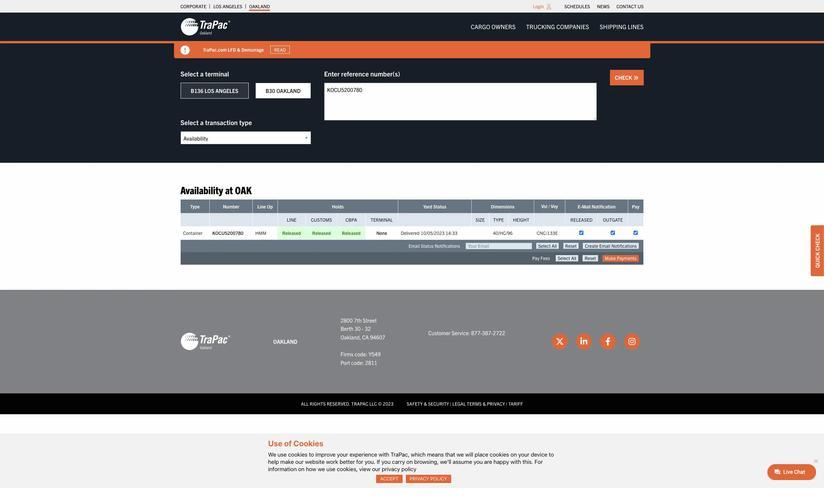 Task type: vqa. For each thing, say whether or not it's contained in the screenshot.
4
no



Task type: describe. For each thing, give the bounding box(es) containing it.
check inside 'link'
[[815, 234, 821, 251]]

cargo owners link
[[466, 20, 521, 33]]

kocu5200780
[[212, 230, 244, 236]]

use
[[268, 439, 283, 448]]

companies
[[557, 23, 589, 30]]

size
[[476, 217, 485, 223]]

firms code:  y549 port code:  2811
[[341, 351, 381, 366]]

view
[[359, 466, 371, 473]]

make payments link
[[603, 255, 639, 262]]

trapac
[[352, 401, 368, 407]]

shipping lines
[[600, 23, 644, 30]]

pay fees
[[533, 255, 550, 261]]

0 vertical spatial oakland
[[249, 3, 270, 9]]

make
[[605, 255, 616, 261]]

us
[[638, 3, 644, 9]]

quick check
[[815, 234, 821, 268]]

information
[[268, 466, 297, 473]]

rights
[[310, 401, 326, 407]]

safety & security | legal terms & privacy | tariff
[[407, 401, 523, 407]]

shipping lines link
[[595, 20, 649, 33]]

2 horizontal spatial &
[[483, 401, 486, 407]]

check inside button
[[615, 74, 634, 81]]

privacy
[[382, 466, 400, 473]]

browsing,
[[414, 459, 439, 465]]

fees
[[541, 255, 550, 261]]

yard
[[423, 204, 432, 210]]

accept link
[[376, 475, 403, 483]]

e-mail notification
[[578, 204, 616, 210]]

2811
[[365, 359, 378, 366]]

enter
[[324, 70, 340, 78]]

security
[[428, 401, 449, 407]]

contact us
[[617, 3, 644, 9]]

1 vertical spatial we
[[318, 466, 325, 473]]

news link
[[597, 2, 610, 11]]

improve
[[316, 451, 336, 458]]

387-
[[482, 330, 493, 336]]

email status notifications
[[409, 243, 460, 249]]

1 vertical spatial code:
[[351, 359, 364, 366]]

trucking companies
[[526, 23, 589, 30]]

privacy policy
[[410, 476, 447, 482]]

port
[[341, 359, 350, 366]]

reserved.
[[327, 401, 350, 407]]

1 you from the left
[[382, 459, 391, 465]]

1 your from the left
[[337, 451, 348, 458]]

1 vertical spatial angeles
[[216, 87, 239, 94]]

we
[[268, 451, 276, 458]]

schedules
[[565, 3, 590, 9]]

tariff
[[509, 401, 523, 407]]

cookies
[[294, 439, 324, 448]]

tariff link
[[509, 401, 523, 407]]

if
[[377, 459, 380, 465]]

legal
[[453, 401, 466, 407]]

0 horizontal spatial our
[[296, 459, 304, 465]]

ca
[[362, 334, 369, 341]]

number(s)
[[371, 70, 400, 78]]

at
[[225, 183, 233, 196]]

policy
[[402, 466, 417, 473]]

released down e-
[[571, 217, 593, 223]]

e-
[[578, 204, 582, 210]]

0 horizontal spatial privacy
[[410, 476, 429, 482]]

check button
[[610, 70, 644, 85]]

no image
[[813, 458, 820, 464]]

pay for pay
[[632, 204, 640, 210]]

2800 7th street berth 30 - 32 oakland, ca 94607
[[341, 317, 385, 341]]

carry
[[392, 459, 405, 465]]

1 vertical spatial on
[[407, 459, 413, 465]]

877-
[[471, 330, 482, 336]]

2 to from the left
[[549, 451, 554, 458]]

how
[[306, 466, 317, 473]]

1 horizontal spatial &
[[424, 401, 427, 407]]

©
[[378, 401, 382, 407]]

type
[[239, 118, 252, 126]]

llc
[[370, 401, 377, 407]]

make
[[281, 459, 294, 465]]

2722
[[493, 330, 505, 336]]

2 | from the left
[[506, 401, 508, 407]]

that
[[445, 451, 455, 458]]

outgate
[[603, 217, 623, 223]]

status for email
[[421, 243, 434, 249]]

Your Email email field
[[466, 243, 532, 249]]

news
[[597, 3, 610, 9]]

1 vertical spatial los
[[205, 87, 214, 94]]

1 vertical spatial oakland
[[277, 87, 301, 94]]

experience
[[350, 451, 377, 458]]

assume
[[453, 459, 472, 465]]

safety
[[407, 401, 423, 407]]

safety & security link
[[407, 401, 449, 407]]

cnc/133e
[[537, 230, 558, 236]]

2 horizontal spatial on
[[511, 451, 517, 458]]

notifications
[[435, 243, 460, 249]]

0 vertical spatial we
[[457, 451, 464, 458]]

solid image inside "banner"
[[181, 46, 190, 55]]

oakland image inside "banner"
[[181, 18, 230, 36]]

service:
[[452, 330, 470, 336]]

contact
[[617, 3, 637, 9]]

enter reference number(s)
[[324, 70, 400, 78]]

corporate
[[181, 3, 206, 9]]

availability at oak
[[181, 183, 252, 196]]

los angeles
[[213, 3, 242, 9]]

& inside "banner"
[[237, 47, 240, 52]]

select for select a terminal
[[181, 70, 199, 78]]

select for select a transaction type
[[181, 118, 199, 126]]

2 cookies from the left
[[490, 451, 509, 458]]

payments
[[617, 255, 637, 261]]

oak
[[235, 183, 252, 196]]

trapac.com lfd & demurrage
[[203, 47, 264, 52]]

you.
[[365, 459, 376, 465]]

menu bar containing cargo owners
[[466, 20, 649, 33]]

light image
[[547, 4, 551, 9]]

policy
[[431, 476, 447, 482]]

will
[[465, 451, 473, 458]]

schedules link
[[565, 2, 590, 11]]

place
[[475, 451, 489, 458]]

line op
[[257, 204, 273, 210]]

1 horizontal spatial with
[[511, 459, 521, 465]]



Task type: locate. For each thing, give the bounding box(es) containing it.
pay right notification
[[632, 204, 640, 210]]

oakland link
[[249, 2, 270, 11]]

privacy down policy
[[410, 476, 429, 482]]

0 horizontal spatial your
[[337, 451, 348, 458]]

menu bar down light image
[[466, 20, 649, 33]]

number
[[223, 204, 239, 210]]

30
[[355, 325, 361, 332]]

login
[[533, 3, 544, 9]]

status right email
[[421, 243, 434, 249]]

customer
[[429, 330, 451, 336]]

1 vertical spatial pay
[[533, 255, 540, 261]]

use up make
[[278, 451, 287, 458]]

notification
[[592, 204, 616, 210]]

0 horizontal spatial solid image
[[181, 46, 190, 55]]

2 you from the left
[[474, 459, 483, 465]]

corporate link
[[181, 2, 206, 11]]

menu bar containing schedules
[[561, 2, 647, 11]]

reference
[[341, 70, 369, 78]]

type down dimensions
[[493, 217, 504, 223]]

you down place at the right of the page
[[474, 459, 483, 465]]

1 horizontal spatial your
[[519, 451, 530, 458]]

1 horizontal spatial |
[[506, 401, 508, 407]]

2 oakland image from the top
[[181, 332, 230, 351]]

status for yard
[[433, 204, 447, 210]]

cbpa
[[346, 217, 357, 223]]

94607
[[370, 334, 385, 341]]

of
[[284, 439, 292, 448]]

on left the how
[[298, 466, 305, 473]]

pay left fees
[[533, 255, 540, 261]]

Enter reference number(s) text field
[[324, 83, 597, 120]]

1 cookies from the left
[[288, 451, 308, 458]]

0 vertical spatial our
[[296, 459, 304, 465]]

cookies,
[[337, 466, 358, 473]]

32
[[365, 325, 371, 332]]

status right yard
[[433, 204, 447, 210]]

1 vertical spatial a
[[200, 118, 204, 126]]

with up if
[[379, 451, 389, 458]]

0 horizontal spatial pay
[[533, 255, 540, 261]]

1 a from the top
[[200, 70, 204, 78]]

| left legal in the right of the page
[[450, 401, 452, 407]]

& right lfd
[[237, 47, 240, 52]]

with
[[379, 451, 389, 458], [511, 459, 521, 465]]

1 vertical spatial line
[[287, 217, 297, 223]]

with left this.
[[511, 459, 521, 465]]

0 vertical spatial with
[[379, 451, 389, 458]]

1 | from the left
[[450, 401, 452, 407]]

footer
[[0, 290, 824, 414]]

menu bar
[[561, 2, 647, 11], [466, 20, 649, 33]]

on
[[511, 451, 517, 458], [407, 459, 413, 465], [298, 466, 305, 473]]

released right the 'hmm'
[[283, 230, 301, 236]]

line for line op
[[257, 204, 266, 210]]

& right safety
[[424, 401, 427, 407]]

1 to from the left
[[309, 451, 314, 458]]

shipping
[[600, 23, 627, 30]]

footer containing 2800 7th street
[[0, 290, 824, 414]]

1 select from the top
[[181, 70, 199, 78]]

0 vertical spatial solid image
[[181, 46, 190, 55]]

0 vertical spatial pay
[[632, 204, 640, 210]]

released down cbpa
[[342, 230, 361, 236]]

pay
[[632, 204, 640, 210], [533, 255, 540, 261]]

for
[[356, 459, 363, 465]]

0 vertical spatial status
[[433, 204, 447, 210]]

0 vertical spatial a
[[200, 70, 204, 78]]

demurrage
[[242, 47, 264, 52]]

a for terminal
[[200, 70, 204, 78]]

1 vertical spatial our
[[372, 466, 381, 473]]

los right corporate link at top left
[[213, 3, 222, 9]]

0 horizontal spatial check
[[615, 74, 634, 81]]

los angeles link
[[213, 2, 242, 11]]

0 horizontal spatial you
[[382, 459, 391, 465]]

banner containing cargo owners
[[0, 13, 824, 58]]

/
[[549, 203, 550, 209]]

1 vertical spatial solid image
[[634, 75, 639, 80]]

pay for pay fees
[[533, 255, 540, 261]]

0 vertical spatial check
[[615, 74, 634, 81]]

menu bar up shipping
[[561, 2, 647, 11]]

on left device
[[511, 451, 517, 458]]

dimensions
[[491, 204, 515, 210]]

line
[[257, 204, 266, 210], [287, 217, 297, 223]]

1 horizontal spatial type
[[493, 217, 504, 223]]

0 vertical spatial oakland image
[[181, 18, 230, 36]]

legal terms & privacy link
[[453, 401, 505, 407]]

b30 oakland
[[266, 87, 301, 94]]

0 horizontal spatial type
[[190, 204, 200, 210]]

0 horizontal spatial cookies
[[288, 451, 308, 458]]

0 vertical spatial type
[[190, 204, 200, 210]]

1 vertical spatial menu bar
[[466, 20, 649, 33]]

our right make
[[296, 459, 304, 465]]

1 vertical spatial use
[[327, 466, 336, 473]]

code: up the 2811 at the bottom of the page
[[355, 351, 367, 357]]

oakland,
[[341, 334, 361, 341]]

oakland inside footer
[[273, 338, 298, 345]]

we down website
[[318, 466, 325, 473]]

1 horizontal spatial use
[[327, 466, 336, 473]]

cookies
[[288, 451, 308, 458], [490, 451, 509, 458]]

berth
[[341, 325, 354, 332]]

your up better
[[337, 451, 348, 458]]

oakland image
[[181, 18, 230, 36], [181, 332, 230, 351]]

to right device
[[549, 451, 554, 458]]

you right if
[[382, 459, 391, 465]]

privacy left tariff
[[487, 401, 505, 407]]

vsl
[[542, 203, 548, 209]]

type down 'availability'
[[190, 204, 200, 210]]

1 vertical spatial privacy
[[410, 476, 429, 482]]

0 vertical spatial select
[[181, 70, 199, 78]]

trapac,
[[391, 451, 410, 458]]

1 horizontal spatial line
[[287, 217, 297, 223]]

1 horizontal spatial our
[[372, 466, 381, 473]]

2 select from the top
[[181, 118, 199, 126]]

1 vertical spatial status
[[421, 243, 434, 249]]

0 vertical spatial use
[[278, 451, 287, 458]]

op
[[267, 204, 273, 210]]

angeles
[[223, 3, 242, 9], [216, 87, 239, 94]]

& right terms in the bottom right of the page
[[483, 401, 486, 407]]

cookies up happy
[[490, 451, 509, 458]]

terminal
[[205, 70, 229, 78]]

select up b136
[[181, 70, 199, 78]]

2 your from the left
[[519, 451, 530, 458]]

0 vertical spatial privacy
[[487, 401, 505, 407]]

2 a from the top
[[200, 118, 204, 126]]

line left customs at the left
[[287, 217, 297, 223]]

your
[[337, 451, 348, 458], [519, 451, 530, 458]]

select left the transaction
[[181, 118, 199, 126]]

a left terminal
[[200, 70, 204, 78]]

use down "work"
[[327, 466, 336, 473]]

2023
[[383, 401, 394, 407]]

we
[[457, 451, 464, 458], [318, 466, 325, 473]]

0 horizontal spatial |
[[450, 401, 452, 407]]

None checkbox
[[611, 231, 615, 235], [634, 231, 638, 235], [611, 231, 615, 235], [634, 231, 638, 235]]

1 horizontal spatial pay
[[632, 204, 640, 210]]

1 vertical spatial oakland image
[[181, 332, 230, 351]]

0 vertical spatial on
[[511, 451, 517, 458]]

oakland
[[249, 3, 270, 9], [277, 87, 301, 94], [273, 338, 298, 345]]

1 horizontal spatial you
[[474, 459, 483, 465]]

quick check link
[[811, 225, 824, 276]]

solid image inside check button
[[634, 75, 639, 80]]

all
[[301, 401, 309, 407]]

1 horizontal spatial to
[[549, 451, 554, 458]]

1 vertical spatial select
[[181, 118, 199, 126]]

transaction
[[205, 118, 238, 126]]

2 vertical spatial on
[[298, 466, 305, 473]]

line left op
[[257, 204, 266, 210]]

use
[[278, 451, 287, 458], [327, 466, 336, 473]]

| left tariff
[[506, 401, 508, 407]]

lines
[[628, 23, 644, 30]]

happy
[[494, 459, 509, 465]]

1 horizontal spatial solid image
[[634, 75, 639, 80]]

0 horizontal spatial on
[[298, 466, 305, 473]]

None checkbox
[[580, 231, 584, 235]]

1 horizontal spatial check
[[815, 234, 821, 251]]

this.
[[523, 459, 533, 465]]

on up policy
[[407, 459, 413, 465]]

1 horizontal spatial cookies
[[490, 451, 509, 458]]

code: right port
[[351, 359, 364, 366]]

vsl / voy
[[542, 203, 558, 209]]

0 horizontal spatial we
[[318, 466, 325, 473]]

banner
[[0, 13, 824, 58]]

for
[[535, 459, 543, 465]]

privacy
[[487, 401, 505, 407], [410, 476, 429, 482]]

0 vertical spatial menu bar
[[561, 2, 647, 11]]

login link
[[533, 3, 544, 9]]

2 vertical spatial oakland
[[273, 338, 298, 345]]

use of cookies we use cookies to improve your experience with trapac, which means that we will place cookies on your device to help make our website work better for you. if you carry on browsing, we'll assume you are happy with this. for information on how we use cookies, view our privacy policy
[[268, 439, 554, 473]]

container
[[183, 230, 203, 236]]

1 vertical spatial type
[[493, 217, 504, 223]]

we up assume
[[457, 451, 464, 458]]

1 horizontal spatial privacy
[[487, 401, 505, 407]]

select a terminal
[[181, 70, 229, 78]]

our down if
[[372, 466, 381, 473]]

1 horizontal spatial on
[[407, 459, 413, 465]]

cookies up make
[[288, 451, 308, 458]]

0 horizontal spatial line
[[257, 204, 266, 210]]

type
[[190, 204, 200, 210], [493, 217, 504, 223]]

mail
[[582, 204, 591, 210]]

you
[[382, 459, 391, 465], [474, 459, 483, 465]]

0 vertical spatial angeles
[[223, 3, 242, 9]]

a left the transaction
[[200, 118, 204, 126]]

0 horizontal spatial &
[[237, 47, 240, 52]]

all rights reserved. trapac llc © 2023
[[301, 401, 394, 407]]

help
[[268, 459, 279, 465]]

angeles down terminal
[[216, 87, 239, 94]]

line for line
[[287, 217, 297, 223]]

0 vertical spatial code:
[[355, 351, 367, 357]]

street
[[363, 317, 377, 324]]

your up this.
[[519, 451, 530, 458]]

los right b136
[[205, 87, 214, 94]]

which
[[411, 451, 426, 458]]

1 vertical spatial with
[[511, 459, 521, 465]]

delivered
[[401, 230, 420, 236]]

0 horizontal spatial use
[[278, 451, 287, 458]]

cargo
[[471, 23, 490, 30]]

contact us link
[[617, 2, 644, 11]]

released down customs at the left
[[312, 230, 331, 236]]

angeles left the oakland link
[[223, 3, 242, 9]]

email
[[409, 243, 420, 249]]

None button
[[537, 243, 559, 249], [564, 243, 579, 249], [583, 243, 639, 249], [556, 255, 579, 261], [583, 255, 598, 261], [537, 243, 559, 249], [564, 243, 579, 249], [583, 243, 639, 249], [556, 255, 579, 261], [583, 255, 598, 261]]

voy
[[551, 203, 558, 209]]

1 oakland image from the top
[[181, 18, 230, 36]]

0 vertical spatial los
[[213, 3, 222, 9]]

1 horizontal spatial we
[[457, 451, 464, 458]]

means
[[427, 451, 444, 458]]

1 vertical spatial check
[[815, 234, 821, 251]]

customer service: 877-387-2722
[[429, 330, 505, 336]]

to up website
[[309, 451, 314, 458]]

0 vertical spatial line
[[257, 204, 266, 210]]

a for transaction
[[200, 118, 204, 126]]

solid image
[[181, 46, 190, 55], [634, 75, 639, 80]]

read link
[[271, 46, 290, 54]]

0 horizontal spatial to
[[309, 451, 314, 458]]

0 horizontal spatial with
[[379, 451, 389, 458]]



